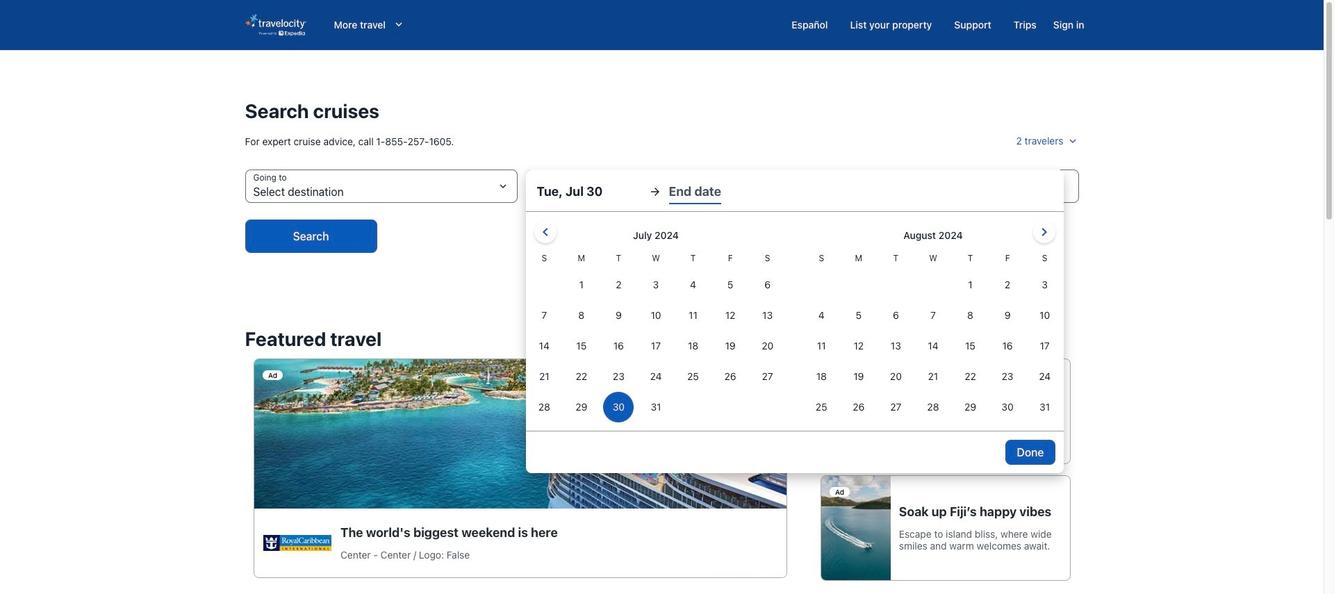 Task type: vqa. For each thing, say whether or not it's contained in the screenshot.
previous month icon
yes



Task type: locate. For each thing, give the bounding box(es) containing it.
travelocity logo image
[[245, 14, 306, 36]]

main content
[[0, 50, 1324, 594]]

previous month image
[[537, 224, 553, 240]]



Task type: describe. For each thing, give the bounding box(es) containing it.
featured travel region
[[237, 320, 1087, 589]]

2 travelers image
[[1066, 135, 1079, 147]]

next month image
[[1036, 224, 1052, 240]]



